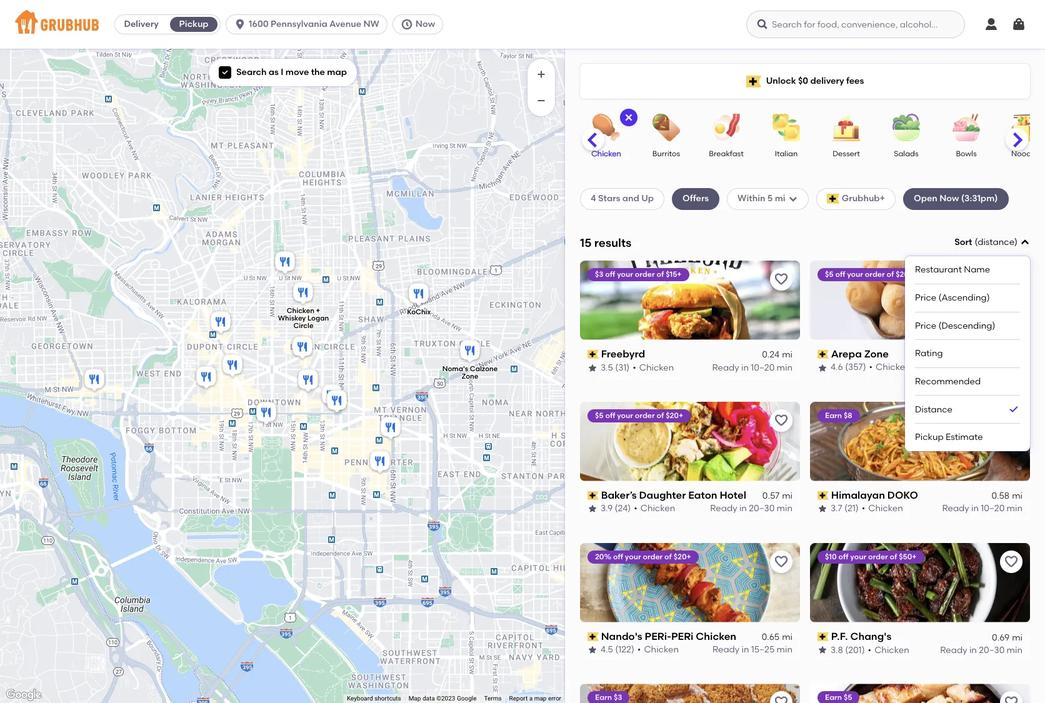 Task type: vqa. For each thing, say whether or not it's contained in the screenshot.


Task type: describe. For each thing, give the bounding box(es) containing it.
0.69 mi
[[992, 632, 1023, 643]]

as
[[269, 67, 279, 78]]

0.58
[[992, 491, 1010, 501]]

(
[[975, 237, 978, 248]]

your for p.f. chang's
[[850, 552, 867, 561]]

save this restaurant button for 3.8 (201)
[[1000, 551, 1023, 573]]

• chicken for chang's
[[868, 645, 909, 655]]

popeyes image
[[290, 334, 315, 362]]

save this restaurant button for 3.9 (24)
[[770, 409, 793, 432]]

keyboard
[[347, 695, 373, 702]]

in for peri-
[[742, 645, 749, 655]]

chicken for 3.9 (24)
[[641, 503, 675, 514]]

• for p.f.
[[868, 645, 872, 655]]

seoulspice logo image
[[810, 684, 1030, 703]]

mi for p.f. chang's
[[1012, 632, 1023, 643]]

0.57 mi
[[763, 491, 793, 501]]

p.f. chang's
[[831, 631, 892, 642]]

within
[[738, 193, 766, 204]]

now inside button
[[416, 19, 435, 29]]

plus icon image
[[535, 68, 548, 81]]

• right (357)
[[869, 362, 873, 373]]

subscription pass image for p.f. chang's
[[818, 633, 829, 641]]

ready for chang's
[[940, 645, 967, 655]]

restaurant
[[915, 265, 962, 275]]

save this restaurant image for baker's daughter eaton hotel
[[774, 413, 789, 428]]

chicken down chicken image
[[592, 149, 621, 158]]

Search for food, convenience, alcohol... search field
[[746, 11, 965, 38]]

3.8 (201)
[[831, 645, 865, 655]]

0.24 mi
[[762, 350, 793, 360]]

4.5
[[601, 645, 613, 655]]

)
[[1015, 237, 1018, 248]]

up
[[642, 193, 654, 204]]

ready for peri-
[[713, 645, 740, 655]]

your for nando's peri-peri chicken
[[625, 552, 641, 561]]

price (descending)
[[915, 320, 995, 331]]

chicken + whiskey logan circle image
[[291, 280, 316, 307]]

3.7
[[831, 503, 842, 514]]

baker's daughter eaton hotel logo image
[[580, 402, 800, 481]]

chicken for 3.7 (21)
[[869, 503, 903, 514]]

min down 0.24 mi
[[777, 362, 793, 373]]

calzone
[[470, 365, 498, 373]]

ready in 10–20 min for freebyrd
[[712, 362, 793, 373]]

whiskey
[[278, 314, 306, 323]]

3.9
[[601, 503, 613, 514]]

0.69
[[992, 632, 1010, 643]]

subscription pass image for nando's peri-peri chicken
[[588, 633, 599, 641]]

grubhub+
[[842, 193, 885, 204]]

ready in 10–20 min up recommended
[[942, 362, 1023, 373]]

1600 pennsylvania avenue nw
[[249, 19, 379, 29]]

himalayan doko
[[831, 489, 918, 501]]

order for freebyrd
[[635, 270, 655, 279]]

popeyes logo image
[[580, 684, 800, 703]]

star icon image for nando's
[[588, 645, 598, 655]]

4.6 (357)
[[831, 362, 866, 373]]

map
[[409, 695, 421, 702]]

earn for earn $5
[[825, 694, 842, 702]]

(357)
[[845, 362, 866, 373]]

pickup estimate
[[915, 432, 983, 443]]

unlock $0 delivery fees
[[766, 76, 864, 86]]

subscription pass image for baker's daughter eaton hotel
[[588, 491, 599, 500]]

5
[[768, 193, 773, 204]]

freebyrd image
[[254, 400, 279, 427]]

chicken image
[[585, 114, 628, 141]]

• chicken down arepa zone
[[869, 362, 911, 373]]

a
[[529, 695, 533, 702]]

earn $8
[[825, 411, 852, 420]]

noodles image
[[1005, 114, 1045, 141]]

min for daughter
[[777, 503, 793, 514]]

price (ascending)
[[915, 293, 990, 303]]

$3 off your order of $15+
[[595, 270, 682, 279]]

svg image inside 1600 pennsylvania avenue nw button
[[234, 18, 246, 31]]

20% off your order of $20+
[[595, 552, 691, 561]]

0 vertical spatial zone
[[864, 348, 889, 360]]

• chicken for peri-
[[638, 645, 679, 655]]

distance
[[915, 404, 953, 415]]

google image
[[3, 687, 44, 703]]

chang's
[[851, 631, 892, 642]]

nando's
[[601, 631, 643, 642]]

subscription pass image for himalayan doko
[[818, 491, 829, 500]]

(122)
[[615, 645, 634, 655]]

subscription pass image for arepa zone
[[818, 350, 829, 359]]

recommended
[[915, 376, 981, 387]]

kochix
[[407, 308, 431, 316]]

error
[[548, 695, 561, 702]]

your for baker's daughter eaton hotel
[[617, 411, 633, 420]]

search
[[236, 67, 267, 78]]

+
[[316, 307, 320, 315]]

main navigation navigation
[[0, 0, 1045, 49]]

open
[[914, 193, 938, 204]]

spice 6 modern indian image
[[378, 415, 403, 442]]

pickup button
[[168, 14, 220, 34]]

$10
[[825, 552, 837, 561]]

chicken for 4.6 (357)
[[876, 362, 911, 373]]

subscription pass image for freebyrd
[[588, 350, 599, 359]]

chicken for 3.5 (31)
[[639, 362, 674, 373]]

save this restaurant image for earn $3
[[774, 695, 789, 703]]

• for himalayan
[[862, 503, 865, 514]]

nando's peri-peri chicken logo image
[[580, 543, 800, 622]]

price for price (ascending)
[[915, 293, 937, 303]]

terms
[[484, 695, 502, 702]]

kochix image
[[406, 281, 431, 309]]

15 results
[[580, 235, 632, 250]]

$15+
[[666, 270, 682, 279]]

offers
[[683, 193, 709, 204]]

italian image
[[765, 114, 808, 141]]

min for chang's
[[1007, 645, 1023, 655]]

arepa zone link
[[818, 347, 1023, 362]]

3.8
[[831, 645, 843, 655]]

pickup for pickup
[[179, 19, 209, 29]]

and
[[623, 193, 639, 204]]

data
[[423, 695, 435, 702]]

0.58 mi
[[992, 491, 1023, 501]]

3.9 (24)
[[601, 503, 631, 514]]

$20+ for chicken
[[674, 552, 691, 561]]

nando's peri-peri chicken image
[[220, 352, 245, 380]]

circle
[[293, 322, 314, 330]]

• right (31)
[[633, 362, 636, 373]]

svg image inside field
[[1020, 238, 1030, 248]]

• chicken for doko
[[862, 503, 903, 514]]

hotel
[[720, 489, 746, 501]]

15–25
[[751, 645, 775, 655]]

save this restaurant image for freebyrd
[[774, 272, 789, 287]]

burritos image
[[645, 114, 688, 141]]

himalayan
[[831, 489, 885, 501]]

search as i move the map
[[236, 67, 347, 78]]

• chicken for daughter
[[634, 503, 675, 514]]

mi for baker's daughter eaton hotel
[[782, 491, 793, 501]]

4
[[591, 193, 596, 204]]

restaurant name
[[915, 265, 990, 275]]

fees
[[846, 76, 864, 86]]

stars
[[598, 193, 620, 204]]

p.f. chang's  logo image
[[810, 543, 1030, 622]]

save this restaurant button for 4.5 (122)
[[770, 551, 793, 573]]

©2023
[[436, 695, 455, 702]]

of for p.f. chang's
[[890, 552, 897, 561]]



Task type: locate. For each thing, give the bounding box(es) containing it.
chicken
[[592, 149, 621, 158], [287, 307, 314, 315], [639, 362, 674, 373], [876, 362, 911, 373], [641, 503, 675, 514], [869, 503, 903, 514], [696, 631, 737, 642], [644, 645, 679, 655], [875, 645, 909, 655]]

1 horizontal spatial now
[[940, 193, 959, 204]]

p.f. chang's image
[[194, 364, 219, 392]]

earn $5
[[825, 694, 852, 702]]

list box
[[915, 257, 1020, 451]]

peri-
[[645, 631, 671, 642]]

subscription pass image left the arepa
[[818, 350, 829, 359]]

grubhub plus flag logo image
[[746, 75, 761, 87], [827, 194, 839, 204]]

save this restaurant button for 3.7 (21)
[[1000, 409, 1023, 432]]

1 vertical spatial $3
[[614, 694, 622, 702]]

in
[[741, 362, 749, 373], [972, 362, 979, 373], [740, 503, 747, 514], [972, 503, 979, 514], [742, 645, 749, 655], [970, 645, 977, 655]]

(3:31pm)
[[961, 193, 998, 204]]

star icon image for himalayan
[[818, 504, 828, 514]]

chicken down arepa zone link
[[876, 362, 911, 373]]

the
[[311, 67, 325, 78]]

grubhub plus flag logo image left 'unlock'
[[746, 75, 761, 87]]

pickup for pickup estimate
[[915, 432, 944, 443]]

star icon image left 3.9
[[588, 504, 598, 514]]

map right a
[[534, 695, 547, 702]]

20–30 for baker's daughter eaton hotel
[[749, 503, 775, 514]]

1 vertical spatial $5
[[595, 411, 604, 420]]

0 vertical spatial price
[[915, 293, 937, 303]]

1 horizontal spatial grubhub plus flag logo image
[[827, 194, 839, 204]]

your
[[617, 270, 633, 279], [847, 270, 863, 279], [617, 411, 633, 420], [625, 552, 641, 561], [850, 552, 867, 561]]

mi right 0.69
[[1012, 632, 1023, 643]]

chicken + whiskey logan circle
[[278, 307, 329, 330]]

20–30 down 0.57
[[749, 503, 775, 514]]

now button
[[393, 14, 448, 34]]

1 price from the top
[[915, 293, 937, 303]]

dessert
[[833, 149, 860, 158]]

baker's daughter eaton hotel image
[[319, 382, 344, 410]]

subscription pass image left the "nando's"
[[588, 633, 599, 641]]

$50+
[[899, 552, 917, 561]]

burritos
[[653, 149, 680, 158]]

off for baker's daughter eaton hotel
[[605, 411, 615, 420]]

ready in 20–30 min
[[710, 503, 793, 514], [940, 645, 1023, 655]]

grubhub plus flag logo image for grubhub+
[[827, 194, 839, 204]]

min down 0.65 mi
[[777, 645, 793, 655]]

within 5 mi
[[738, 193, 786, 204]]

list box inside field
[[915, 257, 1020, 451]]

0 vertical spatial now
[[416, 19, 435, 29]]

price for price (descending)
[[915, 320, 937, 331]]

• right (122)
[[638, 645, 641, 655]]

1 horizontal spatial $3
[[614, 694, 622, 702]]

subscription pass image left "baker's"
[[588, 491, 599, 500]]

0 horizontal spatial $3
[[595, 270, 604, 279]]

earn $3
[[595, 694, 622, 702]]

mi right 0.58 on the bottom
[[1012, 491, 1023, 501]]

sort
[[955, 237, 972, 248]]

min down 0.69 mi
[[1007, 645, 1023, 655]]

• for baker's
[[634, 503, 637, 514]]

1 vertical spatial now
[[940, 193, 959, 204]]

1 vertical spatial 20–30
[[979, 645, 1005, 655]]

of
[[657, 270, 664, 279], [887, 270, 894, 279], [657, 411, 664, 420], [665, 552, 672, 561], [890, 552, 897, 561]]

subscription pass image
[[588, 350, 599, 359], [818, 350, 829, 359], [588, 633, 599, 641]]

0 vertical spatial grubhub plus flag logo image
[[746, 75, 761, 87]]

1 horizontal spatial map
[[534, 695, 547, 702]]

off for p.f. chang's
[[839, 552, 849, 561]]

2 price from the top
[[915, 320, 937, 331]]

star icon image left "3.5"
[[588, 363, 598, 373]]

0.65
[[762, 632, 780, 643]]

delivery
[[124, 19, 159, 29]]

price up rating at right
[[915, 320, 937, 331]]

noodles
[[1012, 149, 1041, 158]]

$3 down 4.5 (122)
[[614, 694, 622, 702]]

p.f.
[[831, 631, 848, 642]]

svg image
[[984, 17, 999, 32], [234, 18, 246, 31], [401, 18, 413, 31], [624, 113, 634, 123], [1020, 238, 1030, 248]]

subscription pass image
[[588, 491, 599, 500], [818, 491, 829, 500], [818, 633, 829, 641]]

logan
[[308, 314, 329, 323]]

star icon image left 3.8
[[818, 645, 828, 655]]

keyboard shortcuts button
[[347, 695, 401, 703]]

earn down 4.5
[[595, 694, 612, 702]]

list box containing restaurant name
[[915, 257, 1020, 451]]

save this restaurant button for 4.6 (357)
[[1000, 268, 1023, 291]]

himalayan doko logo image
[[810, 402, 1030, 481]]

pickup inside list box
[[915, 432, 944, 443]]

map data ©2023 google
[[409, 695, 477, 702]]

chicken right peri
[[696, 631, 737, 642]]

20–30 down 0.69
[[979, 645, 1005, 655]]

pennsylvania
[[271, 19, 327, 29]]

ready for doko
[[942, 503, 969, 514]]

$20+ for hotel
[[666, 411, 683, 420]]

mi for himalayan doko
[[1012, 491, 1023, 501]]

zone inside noma's calzone zone
[[462, 373, 479, 381]]

freebyrd  logo image
[[580, 261, 800, 340]]

• right (24)
[[634, 503, 637, 514]]

ready in 10–20 min for himalayan doko
[[942, 503, 1023, 514]]

ready for daughter
[[710, 503, 737, 514]]

0 horizontal spatial ready in 20–30 min
[[710, 503, 793, 514]]

10–20 for freebyrd
[[751, 362, 775, 373]]

italian
[[775, 149, 798, 158]]

arepa zone image
[[296, 367, 321, 395]]

1 vertical spatial save this restaurant image
[[774, 695, 789, 703]]

chicken down chang's
[[875, 645, 909, 655]]

• chicken down daughter
[[634, 503, 675, 514]]

star icon image left 4.6
[[818, 363, 828, 373]]

1 horizontal spatial 20–30
[[979, 645, 1005, 655]]

0 horizontal spatial $5
[[595, 411, 604, 420]]

subscription pass image left freebyrd
[[588, 350, 599, 359]]

move
[[286, 67, 309, 78]]

open now (3:31pm)
[[914, 193, 998, 204]]

map
[[327, 67, 347, 78], [534, 695, 547, 702]]

chicken for 4.5 (122)
[[644, 645, 679, 655]]

1 vertical spatial map
[[534, 695, 547, 702]]

pickup right delivery button
[[179, 19, 209, 29]]

$5 off your order of $20+ for (357)
[[825, 270, 913, 279]]

(24)
[[615, 503, 631, 514]]

star icon image left 3.7
[[818, 504, 828, 514]]

shortcuts
[[375, 695, 401, 702]]

subscription pass image left p.f.
[[818, 633, 829, 641]]

earn down 3.8
[[825, 694, 842, 702]]

check icon image
[[1008, 403, 1020, 416]]

$5 off your order of $20+
[[825, 270, 913, 279], [595, 411, 683, 420]]

ready in 10–20 min
[[712, 362, 793, 373], [942, 362, 1023, 373], [942, 503, 1023, 514]]

order for p.f. chang's
[[868, 552, 888, 561]]

chicken right (31)
[[639, 362, 674, 373]]

0 horizontal spatial 20–30
[[749, 503, 775, 514]]

save this restaurant image for p.f. chang's
[[1004, 554, 1019, 569]]

mi right 0.65
[[782, 632, 793, 643]]

1 vertical spatial $20+
[[666, 411, 683, 420]]

now
[[416, 19, 435, 29], [940, 193, 959, 204]]

1 save this restaurant image from the top
[[774, 554, 789, 569]]

earn for earn $3
[[595, 694, 612, 702]]

2 vertical spatial $20+
[[674, 552, 691, 561]]

price down restaurant
[[915, 293, 937, 303]]

earn for earn $8
[[825, 411, 842, 420]]

0 horizontal spatial zone
[[462, 373, 479, 381]]

2 vertical spatial $5
[[844, 694, 852, 702]]

pickup inside 'button'
[[179, 19, 209, 29]]

seoulspice image
[[368, 449, 393, 476]]

mi right 0.24
[[782, 350, 793, 360]]

ready in 10–20 min down 0.24
[[712, 362, 793, 373]]

estimate
[[946, 432, 983, 443]]

2 save this restaurant image from the top
[[774, 695, 789, 703]]

0 vertical spatial $5 off your order of $20+
[[825, 270, 913, 279]]

chicken down peri-
[[644, 645, 679, 655]]

0 horizontal spatial $5 off your order of $20+
[[595, 411, 683, 420]]

map right the "the"
[[327, 67, 347, 78]]

min down 0.58 mi
[[1007, 503, 1023, 514]]

4.5 (122)
[[601, 645, 634, 655]]

order for baker's daughter eaton hotel
[[635, 411, 655, 420]]

1 horizontal spatial zone
[[864, 348, 889, 360]]

0 horizontal spatial now
[[416, 19, 435, 29]]

1 vertical spatial pickup
[[915, 432, 944, 443]]

noma's calzone zone
[[442, 365, 498, 381]]

chicken down himalayan doko
[[869, 503, 903, 514]]

breakfast image
[[705, 114, 748, 141]]

None field
[[905, 236, 1030, 451]]

$0
[[798, 76, 808, 86]]

earn left $8
[[825, 411, 842, 420]]

save this restaurant image
[[774, 554, 789, 569], [774, 695, 789, 703]]

zone
[[864, 348, 889, 360], [462, 373, 479, 381]]

1 horizontal spatial $5 off your order of $20+
[[825, 270, 913, 279]]

distance
[[978, 237, 1015, 248]]

min for doko
[[1007, 503, 1023, 514]]

in for chang's
[[970, 645, 977, 655]]

earn
[[825, 411, 842, 420], [595, 694, 612, 702], [825, 694, 842, 702]]

• chicken down chang's
[[868, 645, 909, 655]]

sort ( distance )
[[955, 237, 1018, 248]]

call me chicken image
[[208, 309, 233, 337]]

20–30 for p.f. chang's
[[979, 645, 1005, 655]]

peri
[[671, 631, 694, 642]]

1 vertical spatial $5 off your order of $20+
[[595, 411, 683, 420]]

0.65 mi
[[762, 632, 793, 643]]

save this restaurant image down 15–25
[[774, 695, 789, 703]]

unlock
[[766, 76, 796, 86]]

mi for nando's peri-peri chicken
[[782, 632, 793, 643]]

nw
[[363, 19, 379, 29]]

0 horizontal spatial map
[[327, 67, 347, 78]]

0 vertical spatial $3
[[595, 270, 604, 279]]

• for nando's
[[638, 645, 641, 655]]

eaton
[[688, 489, 717, 501]]

10–20 for himalayan doko
[[981, 503, 1005, 514]]

pizza corner image
[[273, 249, 298, 277]]

report
[[509, 695, 528, 702]]

chicken for 3.8 (201)
[[875, 645, 909, 655]]

$5 off your order of $20+ for (24)
[[595, 411, 683, 420]]

save this restaurant image
[[774, 272, 789, 287], [1004, 272, 1019, 287], [774, 413, 789, 428], [1004, 413, 1019, 428], [1004, 554, 1019, 569], [1004, 695, 1019, 703]]

1 vertical spatial price
[[915, 320, 937, 331]]

1 vertical spatial ready in 20–30 min
[[940, 645, 1023, 655]]

bowls image
[[945, 114, 988, 141]]

0 vertical spatial $5
[[825, 270, 834, 279]]

0 vertical spatial $20+
[[896, 270, 913, 279]]

order for nando's peri-peri chicken
[[643, 552, 663, 561]]

star icon image left 4.5
[[588, 645, 598, 655]]

zone up (357)
[[864, 348, 889, 360]]

3.5 (31)
[[601, 362, 630, 373]]

now right open
[[940, 193, 959, 204]]

ready in 10–20 min down 0.58 on the bottom
[[942, 503, 1023, 514]]

minus icon image
[[535, 94, 548, 107]]

of for baker's daughter eaton hotel
[[657, 411, 664, 420]]

• right (21)
[[862, 503, 865, 514]]

0 vertical spatial 20–30
[[749, 503, 775, 514]]

4.6
[[831, 362, 843, 373]]

noma's
[[442, 365, 468, 373]]

0 vertical spatial pickup
[[179, 19, 209, 29]]

$3
[[595, 270, 604, 279], [614, 694, 622, 702]]

0 vertical spatial save this restaurant image
[[774, 554, 789, 569]]

1 vertical spatial zone
[[462, 373, 479, 381]]

name
[[964, 265, 990, 275]]

distance option
[[915, 396, 1020, 424]]

rating
[[915, 348, 943, 359]]

grubhub plus flag logo image left grubhub+
[[827, 194, 839, 204]]

min down 0.57 mi at the right of page
[[777, 503, 793, 514]]

2 horizontal spatial $5
[[844, 694, 852, 702]]

0 vertical spatial ready in 20–30 min
[[710, 503, 793, 514]]

1 horizontal spatial ready in 20–30 min
[[940, 645, 1023, 655]]

salads image
[[885, 114, 928, 141]]

10–20 down (descending) on the top right
[[981, 362, 1005, 373]]

$5 for 3.9
[[595, 411, 604, 420]]

10–20 down 0.24
[[751, 362, 775, 373]]

now right nw
[[416, 19, 435, 29]]

himalayan doko image
[[324, 388, 349, 415]]

freebyrd
[[601, 348, 645, 360]]

$5 for 4.6
[[825, 270, 834, 279]]

delivery button
[[115, 14, 168, 34]]

in for daughter
[[740, 503, 747, 514]]

• chicken down peri-
[[638, 645, 679, 655]]

4 stars and up
[[591, 193, 654, 204]]

of for nando's peri-peri chicken
[[665, 552, 672, 561]]

• chicken down himalayan doko
[[862, 503, 903, 514]]

0.24
[[762, 350, 780, 360]]

in for doko
[[972, 503, 979, 514]]

$20+
[[896, 270, 913, 279], [666, 411, 683, 420], [674, 552, 691, 561]]

1 horizontal spatial $5
[[825, 270, 834, 279]]

(ascending)
[[939, 293, 990, 303]]

3.5
[[601, 362, 613, 373]]

grubhub plus flag logo image for unlock $0 delivery fees
[[746, 75, 761, 87]]

1 horizontal spatial pickup
[[915, 432, 944, 443]]

keyboard shortcuts
[[347, 695, 401, 702]]

star icon image
[[588, 363, 598, 373], [818, 363, 828, 373], [588, 504, 598, 514], [818, 504, 828, 514], [588, 645, 598, 655], [818, 645, 828, 655]]

$3 down '15 results'
[[595, 270, 604, 279]]

of for freebyrd
[[657, 270, 664, 279]]

mi right 0.57
[[782, 491, 793, 501]]

report a map error
[[509, 695, 561, 702]]

0 horizontal spatial grubhub plus flag logo image
[[746, 75, 761, 87]]

none field containing sort
[[905, 236, 1030, 451]]

pickup down distance
[[915, 432, 944, 443]]

0 horizontal spatial pickup
[[179, 19, 209, 29]]

10–20 down 0.58 on the bottom
[[981, 503, 1005, 514]]

save this restaurant image for himalayan doko
[[1004, 413, 1019, 428]]

• chicken right (31)
[[633, 362, 674, 373]]

chicken down daughter
[[641, 503, 675, 514]]

ready in 20–30 min for p.f. chang's
[[940, 645, 1023, 655]]

1600
[[249, 19, 269, 29]]

off for nando's peri-peri chicken
[[613, 552, 623, 561]]

ready in 15–25 min
[[713, 645, 793, 655]]

$10 off your order of $50+
[[825, 552, 917, 561]]

chicken up circle
[[287, 307, 314, 315]]

svg image inside now button
[[401, 18, 413, 31]]

report a map error link
[[509, 695, 561, 702]]

0 vertical spatial map
[[327, 67, 347, 78]]

star icon image for p.f.
[[818, 645, 828, 655]]

six street eats image
[[82, 367, 107, 394]]

subscription pass image left himalayan
[[818, 491, 829, 500]]

(31)
[[615, 362, 630, 373]]

off for freebyrd
[[605, 270, 615, 279]]

map region
[[0, 41, 595, 703]]

arepa zone logo image
[[810, 261, 1030, 340]]

ready in 20–30 min down hotel
[[710, 503, 793, 514]]

1 vertical spatial grubhub plus flag logo image
[[827, 194, 839, 204]]

subscription pass image inside arepa zone link
[[818, 350, 829, 359]]

save this restaurant image left the $10
[[774, 554, 789, 569]]

mi for freebyrd
[[782, 350, 793, 360]]

terms link
[[484, 695, 502, 702]]

(descending)
[[939, 320, 995, 331]]

star icon image for baker's
[[588, 504, 598, 514]]

save this restaurant button for 3.5 (31)
[[770, 268, 793, 291]]

noma's calzone zone image
[[458, 338, 483, 365]]

1600 pennsylvania avenue nw button
[[226, 14, 393, 34]]

baker's daughter eaton hotel
[[601, 489, 746, 501]]

doko
[[888, 489, 918, 501]]

dessert image
[[825, 114, 868, 141]]

zone down noma's calzone zone image
[[462, 373, 479, 381]]

• down chang's
[[868, 645, 872, 655]]

delivery
[[811, 76, 844, 86]]

chicken inside chicken + whiskey logan circle
[[287, 307, 314, 315]]

min for peri-
[[777, 645, 793, 655]]

mi right 5
[[775, 193, 786, 204]]

svg image
[[1012, 17, 1027, 32], [756, 18, 769, 31], [221, 69, 229, 76], [788, 194, 798, 204]]

save this restaurant image for 20% off your order of $20+
[[774, 554, 789, 569]]

ready in 20–30 min down 0.69
[[940, 645, 1023, 655]]

ready in 20–30 min for baker's daughter eaton hotel
[[710, 503, 793, 514]]

min up "check icon"
[[1007, 362, 1023, 373]]

your for freebyrd
[[617, 270, 633, 279]]



